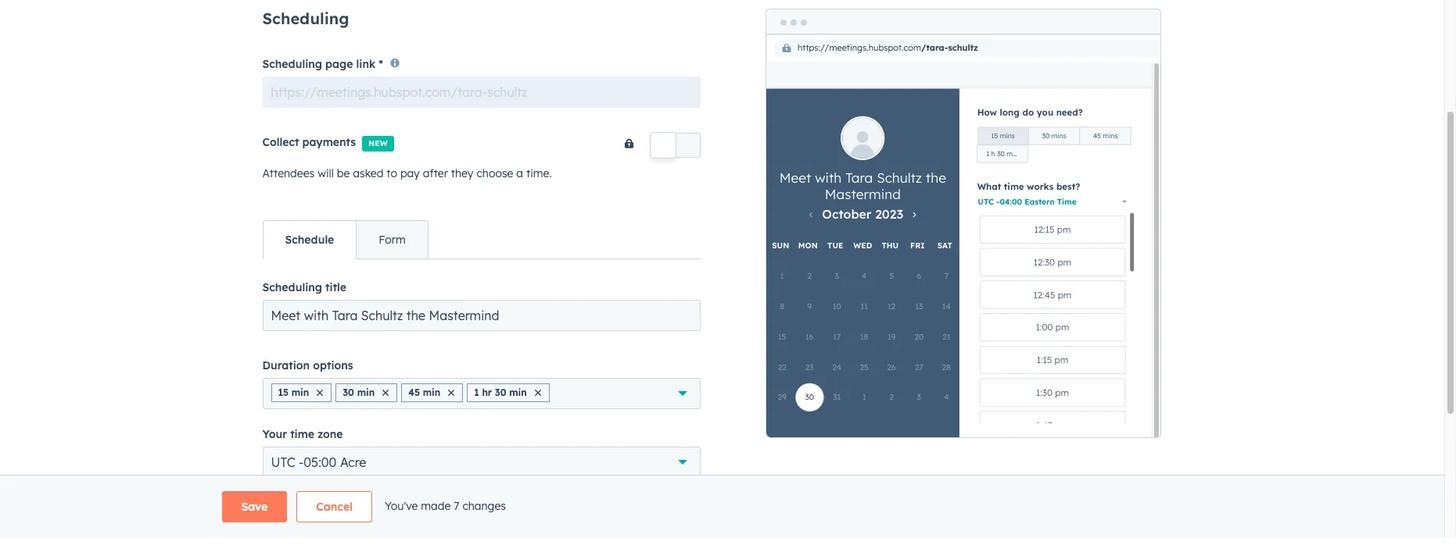 Task type: vqa. For each thing, say whether or not it's contained in the screenshot.
Sweden on the left of the page
no



Task type: describe. For each thing, give the bounding box(es) containing it.
asked
[[353, 166, 384, 180]]

you've
[[385, 499, 418, 514]]

hr
[[482, 387, 492, 399]]

min for 45 min
[[423, 387, 440, 399]]

your time zone
[[262, 428, 343, 442]]

cancel
[[316, 501, 353, 515]]

you've made 7 changes
[[385, 499, 506, 514]]

min for 30 min
[[357, 387, 375, 399]]

page
[[325, 57, 353, 71]]

save
[[241, 501, 268, 515]]

utc -05:00 acre
[[271, 455, 366, 471]]

Scheduling title text field
[[262, 300, 700, 331]]

utc
[[271, 455, 295, 471]]

collect payments
[[262, 135, 356, 149]]

to
[[387, 166, 397, 180]]

form link
[[356, 221, 428, 259]]

attendees
[[262, 166, 315, 180]]

save button
[[222, 492, 287, 523]]

collect
[[262, 135, 299, 149]]

15
[[278, 387, 289, 399]]

1 hr 30 min
[[474, 387, 527, 399]]

45 min
[[408, 387, 440, 399]]

close image for 15 min
[[317, 390, 323, 396]]

availability window
[[262, 496, 367, 510]]

availability
[[262, 496, 323, 510]]

payments
[[302, 135, 356, 149]]

changes
[[463, 499, 506, 514]]

tab list containing schedule
[[262, 220, 428, 259]]

acre
[[340, 455, 366, 471]]

scheduling for scheduling page link
[[262, 57, 322, 71]]

attendees will be asked to pay after they choose a time.
[[262, 166, 552, 180]]

close image
[[448, 390, 455, 396]]

duration options
[[262, 359, 353, 373]]

choose
[[477, 166, 513, 180]]

form
[[379, 233, 406, 247]]

time
[[290, 428, 314, 442]]

duration
[[262, 359, 310, 373]]



Task type: locate. For each thing, give the bounding box(es) containing it.
utc -05:00 acre button
[[262, 447, 700, 478]]

0 vertical spatial scheduling
[[262, 9, 349, 28]]

scheduling up scheduling page link
[[262, 9, 349, 28]]

scheduling title
[[262, 281, 346, 295]]

they
[[451, 166, 474, 180]]

1 min from the left
[[291, 387, 309, 399]]

close image for 1 hr 30 min
[[535, 390, 541, 396]]

will
[[318, 166, 334, 180]]

new
[[368, 138, 388, 148]]

2 close image from the left
[[383, 390, 389, 396]]

time.
[[526, 166, 552, 180]]

2 horizontal spatial close image
[[535, 390, 541, 396]]

utc -05:00 acre tab panel
[[262, 259, 700, 539]]

05:00
[[304, 455, 337, 471]]

page section element
[[184, 492, 1260, 523]]

pay
[[400, 166, 420, 180]]

min right 15
[[291, 387, 309, 399]]

scheduling for scheduling title
[[262, 281, 322, 295]]

your
[[262, 428, 287, 442]]

30 down "options"
[[343, 387, 354, 399]]

after
[[423, 166, 448, 180]]

1 30 from the left
[[343, 387, 354, 399]]

min
[[291, 387, 309, 399], [357, 387, 375, 399], [423, 387, 440, 399], [509, 387, 527, 399]]

3 min from the left
[[423, 387, 440, 399]]

3 scheduling from the top
[[262, 281, 322, 295]]

1 close image from the left
[[317, 390, 323, 396]]

close image for 30 min
[[383, 390, 389, 396]]

min left 45
[[357, 387, 375, 399]]

tab list
[[262, 220, 428, 259]]

close image right 15 min
[[317, 390, 323, 396]]

zone
[[318, 428, 343, 442]]

7
[[454, 499, 459, 514]]

scheduling left page
[[262, 57, 322, 71]]

window
[[326, 496, 367, 510]]

3 close image from the left
[[535, 390, 541, 396]]

15 min
[[278, 387, 309, 399]]

0 horizontal spatial 30
[[343, 387, 354, 399]]

1 horizontal spatial close image
[[383, 390, 389, 396]]

45
[[408, 387, 420, 399]]

be
[[337, 166, 350, 180]]

2 min from the left
[[357, 387, 375, 399]]

30 min
[[343, 387, 375, 399]]

title
[[325, 281, 346, 295]]

2 vertical spatial scheduling
[[262, 281, 322, 295]]

30 right hr
[[495, 387, 506, 399]]

a
[[516, 166, 523, 180]]

4 min from the left
[[509, 387, 527, 399]]

None text field
[[262, 76, 700, 108]]

link
[[356, 57, 376, 71]]

2 scheduling from the top
[[262, 57, 322, 71]]

close image right 30 min
[[383, 390, 389, 396]]

scheduling inside utc -05:00 acre tab panel
[[262, 281, 322, 295]]

30
[[343, 387, 354, 399], [495, 387, 506, 399]]

min for 15 min
[[291, 387, 309, 399]]

scheduling
[[262, 9, 349, 28], [262, 57, 322, 71], [262, 281, 322, 295]]

scheduling left "title"
[[262, 281, 322, 295]]

scheduling page link
[[262, 57, 376, 71]]

options
[[313, 359, 353, 373]]

schedule link
[[263, 221, 356, 259]]

min right hr
[[509, 387, 527, 399]]

1 horizontal spatial 30
[[495, 387, 506, 399]]

2 30 from the left
[[495, 387, 506, 399]]

-
[[299, 455, 304, 471]]

close image right 1 hr 30 min
[[535, 390, 541, 396]]

min right 45
[[423, 387, 440, 399]]

0 horizontal spatial close image
[[317, 390, 323, 396]]

schedule
[[285, 233, 334, 247]]

1 scheduling from the top
[[262, 9, 349, 28]]

1
[[474, 387, 479, 399]]

made
[[421, 499, 451, 514]]

1 vertical spatial scheduling
[[262, 57, 322, 71]]

cancel button
[[297, 492, 372, 523]]

scheduling for scheduling
[[262, 9, 349, 28]]

close image
[[317, 390, 323, 396], [383, 390, 389, 396], [535, 390, 541, 396]]



